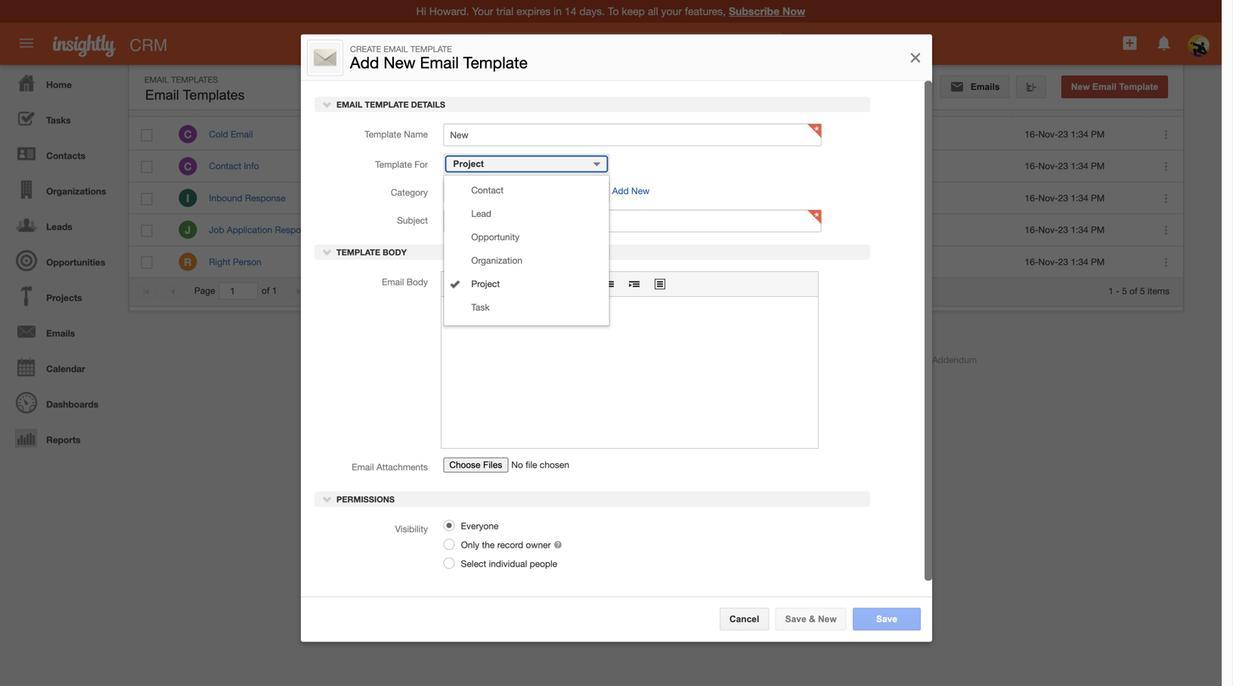 Task type: describe. For each thing, give the bounding box(es) containing it.
can you point me to the right person? howard brown
[[356, 257, 564, 267]]

template for
[[375, 159, 428, 170]]

lead
[[471, 208, 492, 219]]

23 for do you have time to connect?
[[1058, 129, 1068, 140]]

1 vertical spatial add
[[612, 186, 629, 196]]

c for contact info
[[184, 160, 192, 173]]

template down email template details
[[365, 129, 401, 140]]

0% cell for thanks for applying...
[[900, 214, 1013, 246]]

-
[[1116, 286, 1120, 296]]

16-nov-23 1:34 pm inside r row
[[1025, 257, 1105, 267]]

chevron down image for permissions
[[322, 494, 333, 505]]

contact for r contact cell
[[764, 257, 797, 267]]

application inside add new email template dialog
[[441, 272, 819, 449]]

pm for do you have time to connect?
[[1091, 129, 1105, 140]]

reports link
[[4, 420, 121, 456]]

16- inside r row
[[1025, 257, 1039, 267]]

i
[[186, 192, 189, 205]]

template left 'for'
[[375, 159, 412, 170]]

right person link
[[209, 257, 269, 267]]

1 c row from the top
[[129, 119, 1183, 151]]

processing
[[885, 355, 930, 365]]

howard brown inside howard brown cell
[[504, 193, 564, 203]]

r row
[[129, 246, 1183, 278]]

16-nov-23 1:34 pm cell for thanks for connecting
[[1013, 151, 1146, 183]]

howard for howard brown cell
[[504, 193, 535, 203]]

thanks for i
[[356, 193, 386, 203]]

general button
[[443, 182, 610, 202]]

record
[[497, 540, 523, 550]]

0% cell for do you have time to connect?
[[900, 119, 1013, 151]]

contact cell for r
[[753, 246, 900, 278]]

pm for thanks for connecting
[[1091, 161, 1105, 171]]

template up 'owner'
[[463, 53, 528, 72]]

cold
[[209, 129, 228, 140]]

only the record owner
[[461, 540, 553, 550]]

save for save & new
[[785, 614, 807, 625]]

name inside row
[[209, 97, 234, 108]]

none file field inside add new email template dialog
[[443, 457, 615, 480]]

connecting
[[402, 161, 447, 171]]

howard brown link for c
[[504, 161, 564, 171]]

organization link
[[444, 251, 609, 270]]

template up details
[[410, 44, 452, 54]]

notifications image
[[1155, 34, 1173, 52]]

email template details
[[334, 100, 445, 110]]

open rate
[[910, 97, 956, 108]]

j link
[[179, 221, 197, 239]]

save for save
[[876, 614, 898, 625]]

this record will only be visible to its creator and administrators. image
[[553, 540, 563, 550]]

response inside j row
[[275, 225, 316, 235]]

inbound response link
[[209, 193, 293, 203]]

application
[[227, 225, 272, 235]]

sales for i
[[654, 193, 675, 203]]

1 of from the left
[[262, 286, 270, 296]]

contact for contact info
[[209, 161, 241, 171]]

contacting
[[402, 193, 445, 203]]

info
[[244, 161, 259, 171]]

template down notifications icon
[[1119, 82, 1158, 92]]

0% cell for thanks for contacting us.
[[900, 183, 1013, 214]]

1 - 5 of 5 items
[[1109, 286, 1170, 296]]

email templates email templates
[[144, 75, 245, 103]]

calendar link
[[4, 349, 121, 385]]

new up the "subject" text box at top
[[631, 186, 650, 196]]

Search this list... text field
[[641, 76, 811, 98]]

r link
[[179, 253, 197, 271]]

1 horizontal spatial emails
[[968, 82, 1000, 92]]

everyone
[[458, 521, 499, 531]]

16- for thanks for contacting us.
[[1025, 193, 1039, 203]]

time
[[410, 129, 427, 140]]

now
[[783, 5, 806, 17]]

subscribe now
[[729, 5, 806, 17]]

save & new
[[785, 614, 837, 625]]

tasks link
[[4, 101, 121, 136]]

thanks for applying... link
[[356, 225, 444, 235]]

emails inside "navigation"
[[46, 328, 75, 339]]

add inside create email template add new email template
[[350, 53, 379, 72]]

organizations link
[[4, 172, 121, 207]]

project for project link
[[471, 279, 500, 289]]

lead link
[[444, 204, 609, 223]]

project for project button
[[453, 159, 484, 169]]

applying...
[[402, 225, 444, 235]]

sales cell for r
[[639, 246, 753, 278]]

crm
[[130, 36, 167, 55]]

category inside row
[[650, 97, 690, 108]]

have
[[388, 129, 407, 140]]

Search all data.... text field
[[485, 32, 783, 59]]

howard brown cell
[[492, 183, 639, 214]]

projects
[[46, 293, 82, 303]]

nov- for thanks for connecting
[[1039, 161, 1058, 171]]

r
[[184, 256, 192, 268]]

subject inside row
[[356, 97, 389, 108]]

thanks for connecting link
[[356, 161, 447, 171]]

subscribe
[[729, 5, 780, 17]]

0% cell for thanks for connecting
[[900, 151, 1013, 183]]

body for email body
[[407, 277, 428, 287]]

created date
[[1024, 97, 1081, 108]]

howard brown link for j
[[504, 225, 564, 235]]

reports
[[46, 435, 81, 445]]

owner
[[526, 540, 551, 550]]

to for the
[[431, 257, 439, 267]]

template body
[[334, 248, 407, 258]]

permissions
[[334, 495, 395, 505]]

inbound
[[209, 193, 242, 203]]

1 5 from the left
[[1122, 286, 1127, 296]]

add new
[[612, 186, 650, 196]]

2 1 from the left
[[1109, 286, 1114, 296]]

privacy policy
[[791, 355, 848, 365]]

thanks for connecting
[[356, 161, 447, 171]]

cancel
[[730, 614, 759, 625]]

none radio inside add new email template dialog
[[443, 520, 455, 531]]

16-nov-23 1:34 pm for thanks for connecting
[[1025, 161, 1105, 171]]

projects link
[[4, 278, 121, 314]]

select
[[461, 559, 486, 569]]

1:34 for thanks for connecting
[[1071, 161, 1089, 171]]

leads
[[46, 222, 72, 232]]

cancel button
[[720, 608, 769, 631]]

point
[[393, 257, 413, 267]]

contact info
[[209, 161, 259, 171]]

leads link
[[4, 207, 121, 243]]

job
[[209, 225, 224, 235]]

owner
[[503, 97, 531, 108]]

details
[[411, 100, 445, 110]]

of 1
[[262, 286, 277, 296]]

created
[[1024, 97, 1058, 108]]

the inside add new email template dialog
[[482, 540, 495, 550]]

job application response
[[209, 225, 316, 235]]

sales for r
[[654, 257, 675, 267]]

0% for thanks for connecting
[[915, 162, 927, 171]]

create email template add new email template
[[350, 44, 528, 72]]

c link for contact info
[[179, 157, 197, 175]]

save button
[[853, 608, 921, 631]]

0% for thanks for applying...
[[915, 225, 927, 235]]

add new email template dialog
[[301, 34, 932, 642]]

thanks for applying...
[[356, 225, 444, 235]]

pm for thanks for contacting us.
[[1091, 193, 1105, 203]]

blog link
[[426, 355, 445, 365]]

select individual people
[[458, 559, 557, 569]]

privacy
[[791, 355, 821, 365]]

contacts link
[[4, 136, 121, 172]]

row group containing c
[[129, 119, 1183, 278]]

do you have time to connect? link
[[356, 129, 478, 140]]

2 5 from the left
[[1140, 286, 1145, 296]]



Task type: locate. For each thing, give the bounding box(es) containing it.
chevron down image left permissions
[[322, 494, 333, 505]]

4 23 from the top
[[1058, 225, 1068, 235]]

row containing name
[[129, 88, 1183, 117]]

16- inside j row
[[1025, 225, 1039, 235]]

3 23 from the top
[[1058, 193, 1068, 203]]

howard brown up 'contact' 'link'
[[504, 161, 564, 171]]

inbound response
[[209, 193, 286, 203]]

contact inside 'contact' 'link'
[[471, 185, 504, 196]]

opportunities link
[[4, 243, 121, 278]]

body for template body
[[383, 248, 407, 258]]

category inside add new email template dialog
[[391, 187, 428, 198]]

1 vertical spatial sales
[[654, 257, 675, 267]]

2 thanks from the top
[[356, 193, 386, 203]]

body
[[383, 248, 407, 258], [407, 277, 428, 287]]

2 vertical spatial howard brown link
[[504, 257, 564, 267]]

4 16-nov-23 1:34 pm cell from the top
[[1013, 214, 1146, 246]]

2 23 from the top
[[1058, 161, 1068, 171]]

c link up the i link
[[179, 157, 197, 175]]

0% inside j row
[[915, 225, 927, 235]]

16-nov-23 1:34 pm for do you have time to connect?
[[1025, 129, 1105, 140]]

email templates button
[[141, 84, 249, 107]]

response up job application response link
[[245, 193, 286, 203]]

project inside button
[[453, 159, 484, 169]]

application
[[441, 272, 819, 449]]

project down person?
[[471, 279, 500, 289]]

save left "&" at the bottom of the page
[[785, 614, 807, 625]]

c row up add new "link"
[[129, 119, 1183, 151]]

0% inside r row
[[915, 257, 927, 267]]

sales up hiring
[[654, 193, 675, 203]]

3 0% cell from the top
[[900, 183, 1013, 214]]

1 horizontal spatial emails link
[[940, 76, 1010, 98]]

1 16-nov-23 1:34 pm from the top
[[1025, 129, 1105, 140]]

1 chevron down image from the top
[[322, 247, 333, 258]]

project
[[453, 159, 484, 169], [471, 279, 500, 289]]

you right can
[[375, 257, 390, 267]]

privacy policy link
[[791, 355, 848, 365]]

menu
[[444, 180, 609, 321]]

0 horizontal spatial category
[[391, 187, 428, 198]]

home link
[[4, 65, 121, 101]]

job application response link
[[209, 225, 323, 235]]

16-
[[1025, 129, 1039, 140], [1025, 161, 1039, 171], [1025, 193, 1039, 203], [1025, 225, 1039, 235], [1025, 257, 1039, 267]]

1 down job application response link
[[272, 286, 277, 296]]

3 16-nov-23 1:34 pm cell from the top
[[1013, 183, 1146, 214]]

3 1:34 from the top
[[1071, 193, 1089, 203]]

hiring cell
[[639, 214, 753, 246]]

1 vertical spatial templates
[[183, 87, 245, 103]]

template type
[[763, 97, 825, 108]]

to right the me
[[431, 257, 439, 267]]

save
[[785, 614, 807, 625], [876, 614, 898, 625]]

1 vertical spatial for
[[388, 193, 399, 203]]

create
[[350, 44, 381, 54]]

16- for thanks for applying...
[[1025, 225, 1039, 235]]

23 inside i row
[[1058, 193, 1068, 203]]

1:34 inside j row
[[1071, 225, 1089, 235]]

nov- for thanks for applying...
[[1039, 225, 1058, 235]]

howard brown link up project link
[[504, 257, 564, 267]]

0 horizontal spatial the
[[441, 257, 454, 267]]

16-nov-23 1:34 pm cell for thanks for contacting us.
[[1013, 183, 1146, 214]]

5 16- from the top
[[1025, 257, 1039, 267]]

0 horizontal spatial of
[[262, 286, 270, 296]]

of down right person 'link'
[[262, 286, 270, 296]]

organization
[[471, 255, 523, 266]]

subject up do
[[356, 97, 389, 108]]

0 vertical spatial emails link
[[940, 76, 1010, 98]]

1 howard brown from the top
[[504, 161, 564, 171]]

2 c from the top
[[184, 160, 192, 173]]

4 16- from the top
[[1025, 225, 1039, 235]]

for
[[388, 161, 399, 171], [388, 193, 399, 203], [388, 225, 399, 235]]

16-nov-23 1:34 pm inside i row
[[1025, 193, 1105, 203]]

16- inside i row
[[1025, 193, 1039, 203]]

howard up lead link
[[504, 193, 535, 203]]

to inside r row
[[431, 257, 439, 267]]

you right do
[[370, 129, 385, 140]]

1 save from the left
[[785, 614, 807, 625]]

1 horizontal spatial category
[[650, 97, 690, 108]]

1 horizontal spatial name
[[404, 129, 428, 140]]

thanks up template body at the left
[[356, 225, 386, 235]]

2 howard brown from the top
[[504, 193, 564, 203]]

1 horizontal spatial add
[[612, 186, 629, 196]]

1 vertical spatial the
[[482, 540, 495, 550]]

1:34 for thanks for applying...
[[1071, 225, 1089, 235]]

add up the "subject" text box at top
[[612, 186, 629, 196]]

2 c link from the top
[[179, 157, 197, 175]]

0 vertical spatial chevron down image
[[322, 247, 333, 258]]

1 1:34 from the top
[[1071, 129, 1089, 140]]

save & new button
[[776, 608, 847, 631]]

1 vertical spatial howard brown link
[[504, 225, 564, 235]]

project up general
[[453, 159, 484, 169]]

1 23 from the top
[[1058, 129, 1068, 140]]

1 vertical spatial project
[[471, 279, 500, 289]]

thanks for j
[[356, 225, 386, 235]]

response right application
[[275, 225, 316, 235]]

add up email template details
[[350, 53, 379, 72]]

None checkbox
[[141, 129, 152, 141], [141, 161, 152, 173], [141, 193, 152, 205], [141, 129, 152, 141], [141, 161, 152, 173], [141, 193, 152, 205]]

3 brown from the top
[[538, 225, 564, 235]]

0 horizontal spatial name
[[209, 97, 234, 108]]

subject
[[356, 97, 389, 108], [397, 215, 428, 226]]

category down thanks for connecting link
[[391, 187, 428, 198]]

5 left 'items'
[[1140, 286, 1145, 296]]

1 horizontal spatial save
[[876, 614, 898, 625]]

contact link
[[444, 180, 609, 200]]

16-nov-23 1:34 pm for thanks for contacting us.
[[1025, 193, 1105, 203]]

4 0% from the top
[[915, 225, 927, 235]]

howard brown
[[504, 161, 564, 171], [504, 193, 564, 203], [504, 225, 564, 235]]

1 contact cell from the top
[[753, 214, 900, 246]]

new right create
[[384, 53, 416, 72]]

brown inside r row
[[538, 257, 564, 267]]

c
[[184, 128, 192, 141], [184, 160, 192, 173]]

1 16-nov-23 1:34 pm cell from the top
[[1013, 119, 1146, 151]]

to for connect?
[[430, 129, 438, 140]]

1:34 inside r row
[[1071, 257, 1089, 267]]

you inside r row
[[375, 257, 390, 267]]

you for do
[[370, 129, 385, 140]]

the
[[441, 257, 454, 267], [482, 540, 495, 550]]

save right "&" at the bottom of the page
[[876, 614, 898, 625]]

2 howard brown link from the top
[[504, 225, 564, 235]]

sales cell down hiring
[[639, 246, 753, 278]]

2 0% cell from the top
[[900, 151, 1013, 183]]

16-nov-23 1:34 pm inside j row
[[1025, 225, 1105, 235]]

&
[[809, 614, 816, 625]]

1 sales from the top
[[654, 193, 675, 203]]

for inside i row
[[388, 193, 399, 203]]

0 vertical spatial the
[[441, 257, 454, 267]]

howard for c the howard brown link
[[504, 161, 535, 171]]

howard up 'contact' 'link'
[[504, 161, 535, 171]]

23
[[1058, 129, 1068, 140], [1058, 161, 1068, 171], [1058, 193, 1068, 203], [1058, 225, 1068, 235], [1058, 257, 1068, 267]]

None radio
[[443, 539, 455, 550], [443, 558, 455, 569], [443, 539, 455, 550], [443, 558, 455, 569]]

2 vertical spatial howard brown
[[504, 225, 564, 235]]

the inside r row
[[441, 257, 454, 267]]

5 16-nov-23 1:34 pm from the top
[[1025, 257, 1105, 267]]

2 0% from the top
[[915, 162, 927, 171]]

j
[[185, 224, 191, 236]]

5 nov- from the top
[[1039, 257, 1058, 267]]

howard inside howard brown cell
[[504, 193, 535, 203]]

contact info link
[[209, 161, 267, 171]]

navigation containing home
[[0, 65, 121, 456]]

4 1:34 from the top
[[1071, 225, 1089, 235]]

1 vertical spatial subject
[[397, 215, 428, 226]]

4 howard from the top
[[504, 257, 535, 267]]

you
[[370, 129, 385, 140], [375, 257, 390, 267]]

j row
[[129, 214, 1183, 246]]

1 vertical spatial emails
[[46, 328, 75, 339]]

0% inside i row
[[915, 193, 927, 203]]

nov- inside i row
[[1039, 193, 1058, 203]]

5 23 from the top
[[1058, 257, 1068, 267]]

c up the i link
[[184, 160, 192, 173]]

2 brown from the top
[[538, 193, 564, 203]]

0% cell
[[900, 119, 1013, 151], [900, 151, 1013, 183], [900, 183, 1013, 214], [900, 214, 1013, 246], [900, 246, 1013, 278]]

menu containing contact
[[444, 180, 609, 321]]

1 vertical spatial name
[[404, 129, 428, 140]]

1:34 inside i row
[[1071, 193, 1089, 203]]

howard brown link for r
[[504, 257, 564, 267]]

3 howard brown from the top
[[504, 225, 564, 235]]

0 vertical spatial sales cell
[[639, 183, 753, 214]]

23 for thanks for applying...
[[1058, 225, 1068, 235]]

add new link
[[612, 186, 650, 196]]

tasks
[[46, 115, 71, 126]]

email inside c row
[[231, 129, 253, 140]]

1 vertical spatial c link
[[179, 157, 197, 175]]

brown up 'contact' 'link'
[[538, 161, 564, 171]]

3 thanks from the top
[[356, 225, 386, 235]]

5 16-nov-23 1:34 pm cell from the top
[[1013, 246, 1146, 278]]

3 for from the top
[[388, 225, 399, 235]]

sales inside r row
[[654, 257, 675, 267]]

2 16-nov-23 1:34 pm cell from the top
[[1013, 151, 1146, 183]]

task link
[[444, 298, 609, 317]]

pm for thanks for applying...
[[1091, 225, 1105, 235]]

0 horizontal spatial emails
[[46, 328, 75, 339]]

c link
[[179, 125, 197, 143], [179, 157, 197, 175]]

0 horizontal spatial 5
[[1122, 286, 1127, 296]]

1 vertical spatial body
[[407, 277, 428, 287]]

sales cell for i
[[639, 183, 753, 214]]

type
[[805, 97, 825, 108]]

email body
[[382, 277, 428, 287]]

ok image
[[449, 279, 460, 290]]

23 for thanks for connecting
[[1058, 161, 1068, 171]]

response inside i row
[[245, 193, 286, 203]]

2 vertical spatial for
[[388, 225, 399, 235]]

0 vertical spatial category
[[650, 97, 690, 108]]

16-nov-23 1:34 pm cell
[[1013, 119, 1146, 151], [1013, 151, 1146, 183], [1013, 183, 1146, 214], [1013, 214, 1146, 246], [1013, 246, 1146, 278]]

2 for from the top
[[388, 193, 399, 203]]

pm inside r row
[[1091, 257, 1105, 267]]

for left contacting
[[388, 193, 399, 203]]

opportunity link
[[444, 227, 609, 247]]

brown up lead link
[[538, 193, 564, 203]]

data processing addendum link
[[863, 355, 977, 365]]

c for cold email
[[184, 128, 192, 141]]

16- for do you have time to connect?
[[1025, 129, 1039, 140]]

contact
[[209, 161, 241, 171], [471, 185, 504, 196], [764, 225, 797, 235], [764, 257, 797, 267]]

None file field
[[443, 457, 615, 480]]

1 vertical spatial chevron down image
[[322, 494, 333, 505]]

5 0% cell from the top
[[900, 246, 1013, 278]]

0 vertical spatial emails
[[968, 82, 1000, 92]]

me
[[416, 257, 428, 267]]

subscribe now link
[[729, 5, 806, 17]]

for for c
[[388, 161, 399, 171]]

general
[[453, 187, 487, 197]]

2 16- from the top
[[1025, 161, 1039, 171]]

0 vertical spatial howard brown link
[[504, 161, 564, 171]]

template left type
[[763, 97, 803, 108]]

1 horizontal spatial subject
[[397, 215, 428, 226]]

sales inside i row
[[654, 193, 675, 203]]

cold email
[[209, 129, 253, 140]]

howard down lead link
[[504, 225, 535, 235]]

1 0% from the top
[[915, 130, 927, 140]]

sales down hiring
[[654, 257, 675, 267]]

people
[[530, 559, 557, 569]]

task
[[471, 302, 490, 313]]

4 16-nov-23 1:34 pm from the top
[[1025, 225, 1105, 235]]

contact for contact cell for j
[[764, 225, 797, 235]]

toolbar
[[442, 272, 818, 297]]

0 vertical spatial response
[[245, 193, 286, 203]]

add
[[350, 53, 379, 72], [612, 186, 629, 196]]

2 contact cell from the top
[[753, 246, 900, 278]]

5 1:34 from the top
[[1071, 257, 1089, 267]]

for for i
[[388, 193, 399, 203]]

0 vertical spatial thanks
[[356, 161, 386, 171]]

for left 'for'
[[388, 161, 399, 171]]

nov-
[[1039, 129, 1058, 140], [1039, 161, 1058, 171], [1039, 193, 1058, 203], [1039, 225, 1058, 235], [1039, 257, 1058, 267]]

0% for thanks for contacting us.
[[915, 193, 927, 203]]

row group
[[129, 119, 1183, 278]]

None checkbox
[[141, 96, 152, 108], [141, 225, 152, 237], [141, 257, 152, 269], [141, 96, 152, 108], [141, 225, 152, 237], [141, 257, 152, 269]]

2 16-nov-23 1:34 pm from the top
[[1025, 161, 1105, 171]]

0 vertical spatial name
[[209, 97, 234, 108]]

chevron down image
[[322, 247, 333, 258], [322, 494, 333, 505]]

chevron down image
[[322, 99, 333, 110]]

0 vertical spatial project
[[453, 159, 484, 169]]

2 howard from the top
[[504, 193, 535, 203]]

nov- for thanks for contacting us.
[[1039, 193, 1058, 203]]

for left the applying... at the left top of the page
[[388, 225, 399, 235]]

3 0% from the top
[[915, 193, 927, 203]]

1 horizontal spatial 5
[[1140, 286, 1145, 296]]

5 right -
[[1122, 286, 1127, 296]]

4 0% cell from the top
[[900, 214, 1013, 246]]

new
[[384, 53, 416, 72], [1071, 82, 1090, 92], [631, 186, 650, 196], [818, 614, 837, 625]]

brown up project link
[[538, 257, 564, 267]]

howard brown up lead link
[[504, 193, 564, 203]]

2 chevron down image from the top
[[322, 494, 333, 505]]

new up date
[[1071, 82, 1090, 92]]

0 vertical spatial howard brown
[[504, 161, 564, 171]]

1 vertical spatial howard brown
[[504, 193, 564, 203]]

1 left -
[[1109, 286, 1114, 296]]

0 horizontal spatial add
[[350, 53, 379, 72]]

c row up add new
[[129, 151, 1183, 183]]

0 vertical spatial subject
[[356, 97, 389, 108]]

0 vertical spatial c
[[184, 128, 192, 141]]

2 c row from the top
[[129, 151, 1183, 183]]

16-nov-23 1:34 pm cell for thanks for applying...
[[1013, 214, 1146, 246]]

contact cell for j
[[753, 214, 900, 246]]

new email template link
[[1062, 76, 1168, 98]]

howard up project link
[[504, 257, 535, 267]]

1 vertical spatial you
[[375, 257, 390, 267]]

i row
[[129, 183, 1183, 214]]

2 of from the left
[[1130, 286, 1138, 296]]

to right 'time' at the left top of page
[[430, 129, 438, 140]]

5 0% from the top
[[915, 257, 927, 267]]

nov- inside j row
[[1039, 225, 1058, 235]]

3 howard from the top
[[504, 225, 535, 235]]

c row
[[129, 119, 1183, 151], [129, 151, 1183, 183]]

subject inside add new email template dialog
[[397, 215, 428, 226]]

home
[[46, 79, 72, 90]]

contact cell
[[753, 214, 900, 246], [753, 246, 900, 278]]

None radio
[[443, 520, 455, 531]]

for for j
[[388, 225, 399, 235]]

0 vertical spatial to
[[430, 129, 438, 140]]

template up the template name
[[365, 100, 409, 110]]

16-nov-23 1:34 pm for thanks for applying...
[[1025, 225, 1105, 235]]

1 c link from the top
[[179, 125, 197, 143]]

1:34 for do you have time to connect?
[[1071, 129, 1089, 140]]

thanks for c
[[356, 161, 386, 171]]

4 nov- from the top
[[1039, 225, 1058, 235]]

data processing addendum
[[863, 355, 977, 365]]

2 save from the left
[[876, 614, 898, 625]]

4 pm from the top
[[1091, 225, 1105, 235]]

sales cell up hiring
[[639, 183, 753, 214]]

category up name 'text box'
[[650, 97, 690, 108]]

howard brown link up 'contact' 'link'
[[504, 161, 564, 171]]

contacts
[[46, 150, 86, 161]]

16-nov-23 1:34 pm
[[1025, 129, 1105, 140], [1025, 161, 1105, 171], [1025, 193, 1105, 203], [1025, 225, 1105, 235], [1025, 257, 1105, 267]]

the right only
[[482, 540, 495, 550]]

can you point me to the right person? link
[[356, 257, 510, 267]]

you for can
[[375, 257, 390, 267]]

hiring
[[654, 225, 678, 235]]

c link left cold
[[179, 125, 197, 143]]

right
[[457, 257, 475, 267]]

1 for from the top
[[388, 161, 399, 171]]

16- for thanks for connecting
[[1025, 161, 1039, 171]]

close image
[[908, 49, 923, 67]]

template left point in the left of the page
[[337, 248, 380, 258]]

of right -
[[1130, 286, 1138, 296]]

1
[[272, 286, 277, 296], [1109, 286, 1114, 296]]

3 16- from the top
[[1025, 193, 1039, 203]]

0 vertical spatial for
[[388, 161, 399, 171]]

howard brown for c
[[504, 161, 564, 171]]

Name text field
[[443, 124, 821, 146]]

opportunities
[[46, 257, 105, 268]]

howard brown inside j row
[[504, 225, 564, 235]]

0 horizontal spatial subject
[[356, 97, 389, 108]]

1 vertical spatial emails link
[[4, 314, 121, 349]]

brown inside j row
[[538, 225, 564, 235]]

chevron down image for template body
[[322, 247, 333, 258]]

email
[[384, 44, 408, 54], [420, 53, 459, 72], [144, 75, 169, 85], [1093, 82, 1117, 92], [145, 87, 179, 103], [337, 100, 363, 110], [231, 129, 253, 140], [382, 277, 404, 287], [352, 462, 374, 473]]

person?
[[477, 257, 510, 267]]

can
[[356, 257, 373, 267]]

3 howard brown link from the top
[[504, 257, 564, 267]]

1 howard from the top
[[504, 161, 535, 171]]

emails link right open
[[940, 76, 1010, 98]]

new inside save & new button
[[818, 614, 837, 625]]

for
[[415, 159, 428, 170]]

subject down thanks for contacting us.
[[397, 215, 428, 226]]

3 16-nov-23 1:34 pm from the top
[[1025, 193, 1105, 203]]

howard brown link down lead link
[[504, 225, 564, 235]]

1 howard brown link from the top
[[504, 161, 564, 171]]

do you have time to connect?
[[356, 129, 478, 140]]

howard brown down lead link
[[504, 225, 564, 235]]

1 horizontal spatial of
[[1130, 286, 1138, 296]]

name inside add new email template dialog
[[404, 129, 428, 140]]

2 vertical spatial thanks
[[356, 225, 386, 235]]

navigation
[[0, 65, 121, 456]]

1 c from the top
[[184, 128, 192, 141]]

thanks down do
[[356, 161, 386, 171]]

1 1 from the left
[[272, 286, 277, 296]]

1 sales cell from the top
[[639, 183, 753, 214]]

1 vertical spatial response
[[275, 225, 316, 235]]

c left cold
[[184, 128, 192, 141]]

new right "&" at the bottom of the page
[[818, 614, 837, 625]]

toolbar inside application
[[442, 272, 818, 297]]

new inside new email template link
[[1071, 82, 1090, 92]]

contact inside j row
[[764, 225, 797, 235]]

0% for do you have time to connect?
[[915, 130, 927, 140]]

chevron down image left can
[[322, 247, 333, 258]]

dashboards
[[46, 399, 98, 410]]

the left right
[[441, 257, 454, 267]]

cell
[[492, 119, 639, 151], [639, 119, 753, 151], [753, 119, 900, 151], [639, 151, 753, 183], [753, 151, 900, 183], [753, 183, 900, 214]]

nov- for do you have time to connect?
[[1039, 129, 1058, 140]]

0 vertical spatial body
[[383, 248, 407, 258]]

1 vertical spatial category
[[391, 187, 428, 198]]

23 inside j row
[[1058, 225, 1068, 235]]

1:34 for thanks for contacting us.
[[1071, 193, 1089, 203]]

menu inside add new email template dialog
[[444, 180, 609, 321]]

thanks inside i row
[[356, 193, 386, 203]]

0 horizontal spatial 1
[[272, 286, 277, 296]]

0 vertical spatial sales
[[654, 193, 675, 203]]

new email template
[[1071, 82, 1158, 92]]

3 nov- from the top
[[1039, 193, 1058, 203]]

individual
[[489, 559, 527, 569]]

emails link down 'projects'
[[4, 314, 121, 349]]

howard for j's the howard brown link
[[504, 225, 535, 235]]

i link
[[179, 189, 197, 207]]

howard brown for j
[[504, 225, 564, 235]]

23 inside r row
[[1058, 257, 1068, 267]]

2 sales from the top
[[654, 257, 675, 267]]

thanks inside j row
[[356, 225, 386, 235]]

1 vertical spatial c
[[184, 160, 192, 173]]

1 nov- from the top
[[1039, 129, 1058, 140]]

3 pm from the top
[[1091, 193, 1105, 203]]

0 vertical spatial c link
[[179, 125, 197, 143]]

calendar
[[46, 364, 85, 374]]

2 sales cell from the top
[[639, 246, 753, 278]]

2 1:34 from the top
[[1071, 161, 1089, 171]]

0 horizontal spatial save
[[785, 614, 807, 625]]

sales cell
[[639, 183, 753, 214], [639, 246, 753, 278]]

1 vertical spatial sales cell
[[639, 246, 753, 278]]

thanks up thanks for applying... at the left of page
[[356, 193, 386, 203]]

0 vertical spatial templates
[[171, 75, 218, 85]]

5 pm from the top
[[1091, 257, 1105, 267]]

howard inside r row
[[504, 257, 535, 267]]

1 horizontal spatial 1
[[1109, 286, 1114, 296]]

23 for thanks for contacting us.
[[1058, 193, 1068, 203]]

0 horizontal spatial emails link
[[4, 314, 121, 349]]

1 vertical spatial to
[[431, 257, 439, 267]]

2 nov- from the top
[[1039, 161, 1058, 171]]

templates
[[171, 75, 218, 85], [183, 87, 245, 103]]

to
[[430, 129, 438, 140], [431, 257, 439, 267]]

0 vertical spatial add
[[350, 53, 379, 72]]

organizations
[[46, 186, 106, 197]]

1 thanks from the top
[[356, 161, 386, 171]]

2 pm from the top
[[1091, 161, 1105, 171]]

row
[[129, 88, 1183, 117]]

4 brown from the top
[[538, 257, 564, 267]]

contact inside r row
[[764, 257, 797, 267]]

pm inside i row
[[1091, 193, 1105, 203]]

dashboards link
[[4, 385, 121, 420]]

response
[[245, 193, 286, 203], [275, 225, 316, 235]]

16-nov-23 1:34 pm cell for do you have time to connect?
[[1013, 119, 1146, 151]]

body down the me
[[407, 277, 428, 287]]

1 horizontal spatial the
[[482, 540, 495, 550]]

thanks for contacting us.
[[356, 193, 459, 203]]

brown inside cell
[[538, 193, 564, 203]]

new inside create email template add new email template
[[384, 53, 416, 72]]

open
[[910, 97, 934, 108]]

1 0% cell from the top
[[900, 119, 1013, 151]]

Subject text field
[[443, 210, 821, 233]]

project link
[[444, 274, 609, 294]]

for inside j row
[[388, 225, 399, 235]]

1 16- from the top
[[1025, 129, 1039, 140]]

us.
[[447, 193, 459, 203]]

pm inside j row
[[1091, 225, 1105, 235]]

nov- inside r row
[[1039, 257, 1058, 267]]

1 pm from the top
[[1091, 129, 1105, 140]]

c link for cold email
[[179, 125, 197, 143]]

0 vertical spatial you
[[370, 129, 385, 140]]

1 brown from the top
[[538, 161, 564, 171]]

brown down lead link
[[538, 225, 564, 235]]

body down thanks for applying... at the left of page
[[383, 248, 407, 258]]

howard
[[504, 161, 535, 171], [504, 193, 535, 203], [504, 225, 535, 235], [504, 257, 535, 267]]

howard inside j row
[[504, 225, 535, 235]]

1:34
[[1071, 129, 1089, 140], [1071, 161, 1089, 171], [1071, 193, 1089, 203], [1071, 225, 1089, 235], [1071, 257, 1089, 267]]

1 vertical spatial thanks
[[356, 193, 386, 203]]

attachments
[[377, 462, 428, 473]]



Task type: vqa. For each thing, say whether or not it's contained in the screenshot.
PM for Thanks for contacting us.
yes



